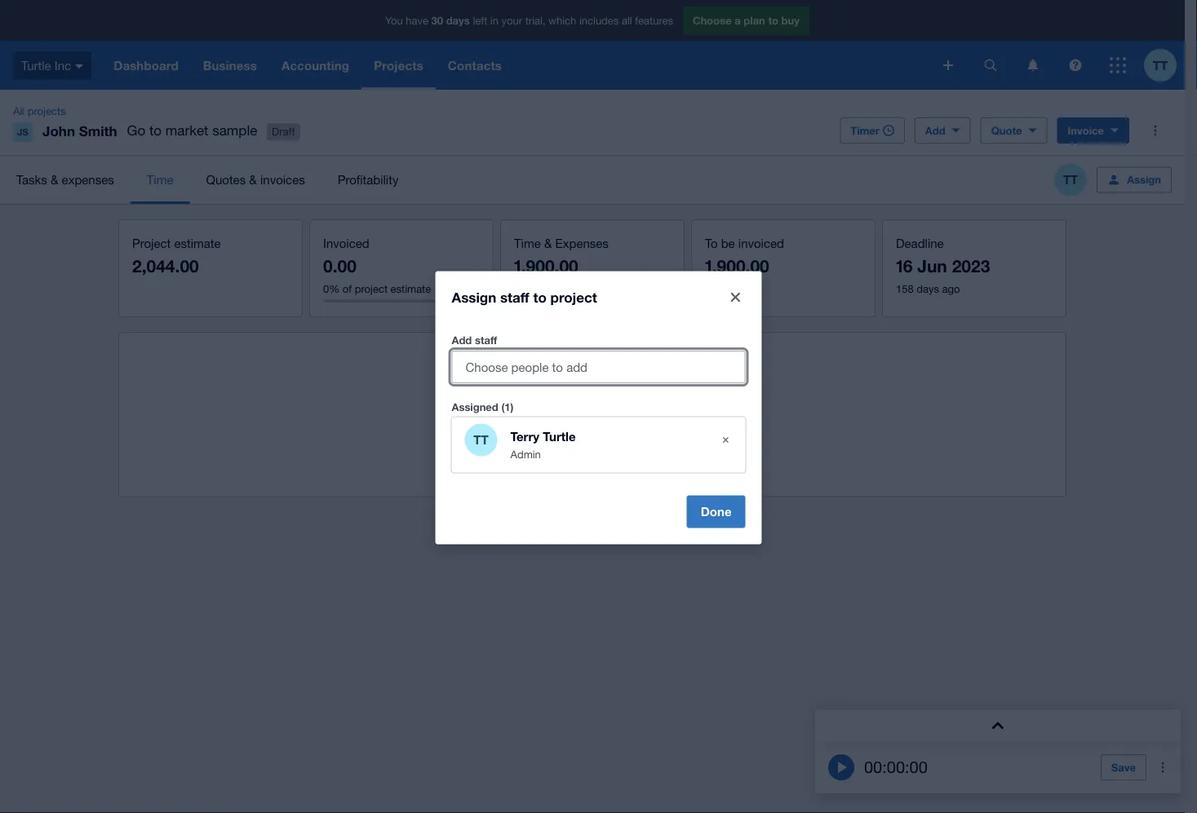 Task type: describe. For each thing, give the bounding box(es) containing it.
assigned (1)
[[452, 401, 514, 413]]

your
[[502, 14, 523, 27]]

time link
[[130, 156, 190, 204]]

assigned
[[452, 401, 499, 413]]

no time entries in this project
[[495, 405, 690, 422]]

assign staff to project dialog
[[435, 271, 762, 545]]

left
[[473, 14, 488, 27]]

terry
[[511, 430, 540, 444]]

all projects
[[13, 104, 66, 117]]

to
[[705, 236, 718, 250]]

which
[[549, 14, 577, 27]]

days inside tt banner
[[446, 14, 470, 27]]

john smith
[[42, 122, 117, 139]]

smith
[[79, 122, 117, 139]]

project inside time & expenses 1,900.00 92.95% of project estimate
[[567, 282, 599, 295]]

days inside deadline 16 jun 2023 158 days ago
[[917, 282, 940, 295]]

sample
[[212, 122, 257, 138]]

estimate inside project estimate 2,044.00
[[174, 236, 221, 250]]

invoiced 0.00 0% of project estimate
[[323, 236, 431, 295]]

no
[[495, 405, 514, 422]]

be
[[721, 236, 735, 250]]

invoice
[[1068, 124, 1104, 137]]

2023
[[952, 256, 990, 276]]

buy
[[782, 14, 800, 27]]

you have 30 days left in your trial, which includes all features
[[385, 14, 673, 27]]

(1)
[[502, 401, 514, 413]]

tt inside 'assign staff to project' dialog
[[474, 433, 489, 448]]

a for you have
[[735, 14, 741, 27]]

svg image left the tt popup button
[[1110, 57, 1126, 73]]

1 vertical spatial tt
[[1064, 173, 1079, 187]]

profitability link
[[321, 156, 415, 204]]

project inside the invoiced 0.00 0% of project estimate
[[355, 282, 388, 295]]

staff for assign
[[500, 289, 530, 305]]

30
[[432, 14, 443, 27]]

start timer image
[[829, 755, 855, 781]]

quote button
[[981, 118, 1048, 144]]

tasks
[[16, 173, 47, 187]]

project
[[132, 236, 171, 250]]

of inside the invoiced 0.00 0% of project estimate
[[343, 282, 352, 295]]

tt banner
[[0, 0, 1185, 90]]

time for time & expenses 1,900.00 92.95% of project estimate
[[514, 236, 541, 250]]

includes
[[579, 14, 619, 27]]

quotes
[[206, 173, 246, 187]]

timer
[[851, 124, 880, 137]]

turtle inside popup button
[[21, 58, 51, 72]]

& for tasks & expenses
[[51, 173, 58, 187]]

0.00
[[323, 256, 357, 276]]

invoice button
[[1057, 118, 1130, 144]]

svg image up add popup button in the right top of the page
[[944, 60, 953, 70]]

2 svg image from the left
[[1070, 59, 1082, 71]]

time & expenses 1,900.00 92.95% of project estimate
[[514, 236, 643, 295]]

turtle inc button
[[0, 41, 101, 90]]

choose
[[693, 14, 732, 27]]

& for quotes & invoices
[[249, 173, 257, 187]]

staff for add
[[475, 334, 497, 347]]

project inside dialog
[[551, 289, 597, 305]]

1 svg image from the left
[[985, 59, 997, 71]]

save button
[[1101, 755, 1147, 781]]

all
[[622, 14, 632, 27]]

assign for assign staff to project
[[452, 289, 497, 305]]

invoiced
[[739, 236, 784, 250]]

tt button
[[1144, 41, 1185, 90]]

to inside dialog
[[533, 289, 547, 305]]

from
[[584, 431, 609, 445]]

Choose people to add field
[[453, 352, 745, 383]]

estimate inside time & expenses 1,900.00 92.95% of project estimate
[[602, 282, 643, 295]]

go
[[127, 122, 146, 138]]

save
[[1112, 762, 1136, 774]]

00:00:00
[[864, 758, 928, 778]]

entries
[[550, 405, 596, 422]]

92.95%
[[514, 282, 551, 295]]

assign button
[[1097, 167, 1172, 193]]

1 vertical spatial time
[[526, 431, 550, 445]]

close image
[[731, 292, 741, 302]]

this
[[615, 405, 640, 422]]

have
[[406, 14, 429, 27]]

invoiced
[[323, 236, 370, 250]]

quote
[[992, 124, 1022, 137]]



Task type: locate. For each thing, give the bounding box(es) containing it.
0 horizontal spatial tt
[[474, 433, 489, 448]]

assign up add staff
[[452, 289, 497, 305]]

0 horizontal spatial days
[[446, 14, 470, 27]]

days
[[446, 14, 470, 27], [917, 282, 940, 295]]

0 vertical spatial assign
[[1127, 173, 1162, 186]]

entry
[[553, 431, 580, 445]]

2 horizontal spatial &
[[544, 236, 552, 250]]

0 vertical spatial staff
[[500, 289, 530, 305]]

quotes & invoices
[[206, 173, 305, 187]]

1 horizontal spatial &
[[249, 173, 257, 187]]

assign inside button
[[1127, 173, 1162, 186]]

1 horizontal spatial to
[[533, 289, 547, 305]]

in left this on the right of page
[[600, 405, 612, 422]]

add for add a time entry from the
[[490, 431, 513, 445]]

2 vertical spatial to
[[533, 289, 547, 305]]

0 horizontal spatial svg image
[[985, 59, 997, 71]]

a left plan
[[735, 14, 741, 27]]

0 vertical spatial tt
[[1153, 58, 1168, 73]]

1 horizontal spatial a
[[735, 14, 741, 27]]

estimate down expenses
[[602, 282, 643, 295]]

estimate right 0%
[[391, 282, 431, 295]]

quotes & invoices link
[[190, 156, 321, 204]]

invoices
[[260, 173, 305, 187]]

admin
[[511, 448, 541, 461]]

add a time entry from the
[[490, 431, 633, 445]]

0 horizontal spatial time
[[147, 173, 174, 187]]

add down no
[[490, 431, 513, 445]]

expenses
[[62, 173, 114, 187]]

0 vertical spatial turtle
[[21, 58, 51, 72]]

1 horizontal spatial estimate
[[391, 282, 431, 295]]

js
[[17, 127, 28, 138]]

0 horizontal spatial staff
[[475, 334, 497, 347]]

turtle left inc
[[21, 58, 51, 72]]

navigation
[[101, 41, 932, 90]]

inc
[[55, 58, 71, 72]]

1 vertical spatial assign
[[452, 289, 497, 305]]

to be invoiced 1,900.00
[[705, 236, 784, 276]]

1 vertical spatial staff
[[475, 334, 497, 347]]

0 vertical spatial days
[[446, 14, 470, 27]]

0 horizontal spatial add
[[452, 334, 472, 347]]

estimate inside the invoiced 0.00 0% of project estimate
[[391, 282, 431, 295]]

1 horizontal spatial add
[[490, 431, 513, 445]]

plan
[[744, 14, 766, 27]]

&
[[51, 173, 58, 187], [249, 173, 257, 187], [544, 236, 552, 250]]

1 horizontal spatial svg image
[[1070, 59, 1082, 71]]

1 horizontal spatial of
[[554, 282, 564, 295]]

0 horizontal spatial turtle
[[21, 58, 51, 72]]

days right 30
[[446, 14, 470, 27]]

add for add
[[926, 124, 946, 137]]

1 horizontal spatial staff
[[500, 289, 530, 305]]

0 vertical spatial to
[[768, 14, 779, 27]]

projects
[[28, 104, 66, 117]]

1 vertical spatial to
[[149, 122, 162, 138]]

done button
[[687, 496, 746, 528]]

assign for assign
[[1127, 173, 1162, 186]]

1,900.00 for to be invoiced 1,900.00
[[705, 256, 770, 276]]

2 horizontal spatial add
[[926, 124, 946, 137]]

project estimate 2,044.00
[[132, 236, 221, 276]]

1,900.00 for time & expenses 1,900.00 92.95% of project estimate
[[514, 256, 579, 276]]

in
[[490, 14, 499, 27], [600, 405, 612, 422]]

turtle inc
[[21, 58, 71, 72]]

svg image
[[985, 59, 997, 71], [1070, 59, 1082, 71]]

all
[[13, 104, 25, 117]]

deadline
[[896, 236, 944, 250]]

158
[[896, 282, 914, 295]]

terry turtle admin
[[511, 430, 576, 461]]

add inside 'assign staff to project' dialog
[[452, 334, 472, 347]]

0 horizontal spatial estimate
[[174, 236, 221, 250]]

1 vertical spatial in
[[600, 405, 612, 422]]

1 vertical spatial days
[[917, 282, 940, 295]]

16
[[896, 256, 913, 276]]

svg image up the quote popup button on the top right
[[1028, 59, 1039, 71]]

add staff
[[452, 334, 497, 347]]

unassign image
[[710, 424, 742, 457]]

svg image up invoice on the right top of page
[[1070, 59, 1082, 71]]

turtle
[[21, 58, 51, 72], [543, 430, 576, 444]]

0 vertical spatial add
[[926, 124, 946, 137]]

go to market sample
[[127, 122, 257, 138]]

2 vertical spatial add
[[490, 431, 513, 445]]

2 horizontal spatial tt
[[1153, 58, 1168, 73]]

1,900.00 down be
[[705, 256, 770, 276]]

1 vertical spatial turtle
[[543, 430, 576, 444]]

0 horizontal spatial assign
[[452, 289, 497, 305]]

1,900.00 inside time & expenses 1,900.00 92.95% of project estimate
[[514, 256, 579, 276]]

time inside time & expenses 1,900.00 92.95% of project estimate
[[514, 236, 541, 250]]

1 horizontal spatial days
[[917, 282, 940, 295]]

svg image up quote
[[985, 59, 997, 71]]

choose a plan to buy
[[693, 14, 800, 27]]

you
[[385, 14, 403, 27]]

to
[[768, 14, 779, 27], [149, 122, 162, 138], [533, 289, 547, 305]]

to inside tt banner
[[768, 14, 779, 27]]

& right tasks
[[51, 173, 58, 187]]

1 vertical spatial a
[[516, 431, 523, 445]]

tt inside popup button
[[1153, 58, 1168, 73]]

assign staff to project
[[452, 289, 597, 305]]

1 horizontal spatial time
[[514, 236, 541, 250]]

0 vertical spatial a
[[735, 14, 741, 27]]

0 horizontal spatial to
[[149, 122, 162, 138]]

0 vertical spatial time
[[147, 173, 174, 187]]

1 horizontal spatial turtle
[[543, 430, 576, 444]]

in inside tt banner
[[490, 14, 499, 27]]

svg image right inc
[[75, 64, 83, 68]]

time up terry
[[518, 405, 547, 422]]

2 horizontal spatial to
[[768, 14, 779, 27]]

1 horizontal spatial in
[[600, 405, 612, 422]]

assign down the invoice popup button in the top right of the page
[[1127, 173, 1162, 186]]

add button
[[915, 118, 971, 144]]

1 horizontal spatial assign
[[1127, 173, 1162, 186]]

expenses
[[556, 236, 609, 250]]

ago
[[942, 282, 960, 295]]

add for add staff
[[452, 334, 472, 347]]

time up admin
[[526, 431, 550, 445]]

in right left
[[490, 14, 499, 27]]

the
[[612, 431, 629, 445]]

a
[[735, 14, 741, 27], [516, 431, 523, 445]]

0%
[[323, 282, 340, 295]]

1 of from the left
[[343, 282, 352, 295]]

1 1,900.00 from the left
[[514, 256, 579, 276]]

add up assigned
[[452, 334, 472, 347]]

0 horizontal spatial in
[[490, 14, 499, 27]]

1 vertical spatial time
[[514, 236, 541, 250]]

0 horizontal spatial &
[[51, 173, 58, 187]]

time
[[518, 405, 547, 422], [526, 431, 550, 445]]

project
[[355, 282, 388, 295], [567, 282, 599, 295], [551, 289, 597, 305], [643, 405, 690, 422]]

0 horizontal spatial 1,900.00
[[514, 256, 579, 276]]

tasks & expenses
[[16, 173, 114, 187]]

2 1,900.00 from the left
[[705, 256, 770, 276]]

time for time
[[147, 173, 174, 187]]

time up "92.95%"
[[514, 236, 541, 250]]

of right 0%
[[343, 282, 352, 295]]

time
[[147, 173, 174, 187], [514, 236, 541, 250]]

deadline 16 jun 2023 158 days ago
[[896, 236, 990, 295]]

navigation inside tt banner
[[101, 41, 932, 90]]

done
[[701, 505, 732, 519]]

& left expenses
[[544, 236, 552, 250]]

estimate up 2,044.00
[[174, 236, 221, 250]]

& inside time & expenses 1,900.00 92.95% of project estimate
[[544, 236, 552, 250]]

estimate
[[174, 236, 221, 250], [391, 282, 431, 295], [602, 282, 643, 295]]

tasks & expenses link
[[0, 156, 130, 204]]

2 horizontal spatial estimate
[[602, 282, 643, 295]]

all projects link
[[7, 103, 72, 119]]

of
[[343, 282, 352, 295], [554, 282, 564, 295]]

days down jun
[[917, 282, 940, 295]]

1,900.00 up "92.95%"
[[514, 256, 579, 276]]

2 of from the left
[[554, 282, 564, 295]]

features
[[635, 14, 673, 27]]

2 vertical spatial tt
[[474, 433, 489, 448]]

of right "92.95%"
[[554, 282, 564, 295]]

0 vertical spatial in
[[490, 14, 499, 27]]

time down market at the top left of the page
[[147, 173, 174, 187]]

trial,
[[525, 14, 546, 27]]

& right quotes
[[249, 173, 257, 187]]

1 vertical spatial add
[[452, 334, 472, 347]]

svg image inside turtle inc popup button
[[75, 64, 83, 68]]

1 horizontal spatial tt
[[1064, 173, 1079, 187]]

profitability
[[338, 173, 399, 187]]

0 vertical spatial time
[[518, 405, 547, 422]]

jun
[[918, 256, 948, 276]]

timer button
[[840, 118, 905, 144]]

draft
[[272, 125, 295, 138]]

2,044.00
[[132, 256, 199, 276]]

1,900.00 inside to be invoiced 1,900.00
[[705, 256, 770, 276]]

a for no time entries in this project
[[516, 431, 523, 445]]

assign inside dialog
[[452, 289, 497, 305]]

svg image
[[1110, 57, 1126, 73], [1028, 59, 1039, 71], [944, 60, 953, 70], [75, 64, 83, 68]]

john
[[42, 122, 75, 139]]

0 horizontal spatial of
[[343, 282, 352, 295]]

of inside time & expenses 1,900.00 92.95% of project estimate
[[554, 282, 564, 295]]

& for time & expenses 1,900.00 92.95% of project estimate
[[544, 236, 552, 250]]

1 horizontal spatial 1,900.00
[[705, 256, 770, 276]]

a inside tt banner
[[735, 14, 741, 27]]

add
[[926, 124, 946, 137], [452, 334, 472, 347], [490, 431, 513, 445]]

0 horizontal spatial a
[[516, 431, 523, 445]]

turtle inside terry turtle admin
[[543, 430, 576, 444]]

market
[[166, 122, 209, 138]]

add inside popup button
[[926, 124, 946, 137]]

add right timer button
[[926, 124, 946, 137]]

a up admin
[[516, 431, 523, 445]]

1,900.00
[[514, 256, 579, 276], [705, 256, 770, 276]]

close button
[[720, 281, 752, 314]]

staff
[[500, 289, 530, 305], [475, 334, 497, 347]]

turtle down "entries"
[[543, 430, 576, 444]]



Task type: vqa. For each thing, say whether or not it's contained in the screenshot.
plan
yes



